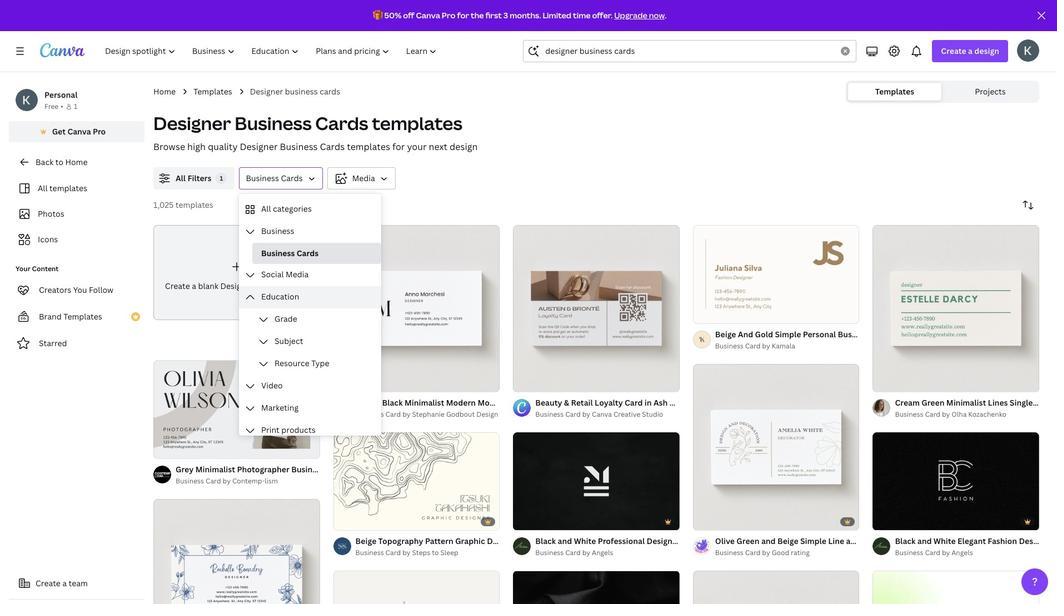 Task type: vqa. For each thing, say whether or not it's contained in the screenshot.
Home link
yes



Task type: describe. For each thing, give the bounding box(es) containing it.
create a team
[[36, 578, 88, 589]]

resource
[[275, 358, 310, 369]]

4
[[534, 379, 537, 387]]

now
[[649, 10, 665, 21]]

black for beauty
[[536, 536, 556, 547]]

photos link
[[16, 204, 138, 225]]

of for beauty & retail loyalty card in ash grey brown photo-centric style
[[526, 379, 532, 387]]

free
[[44, 102, 59, 111]]

grey minimalist photographer business card business card by contemp-lism
[[176, 464, 345, 486]]

by inside beige topography pattern graphic designer business card business card by steps to sleep
[[403, 549, 411, 558]]

1 of 4
[[521, 379, 537, 387]]

templates down "all filters"
[[176, 200, 213, 210]]

white for elegant
[[934, 536, 956, 547]]

black white neon gradient minimalist typographic business card image
[[873, 572, 1040, 605]]

canva inside "button"
[[68, 126, 91, 137]]

marketing
[[261, 403, 299, 413]]

godbout
[[447, 410, 475, 419]]

&
[[564, 397, 570, 408]]

cards down business dropdown button
[[297, 248, 319, 259]]

2 for beige topography pattern graphic designer business card
[[354, 517, 357, 526]]

business
[[285, 86, 318, 97]]

initial
[[546, 397, 568, 408]]

business card by olha kozachenko link
[[896, 409, 1040, 420]]

lism
[[265, 477, 278, 486]]

content
[[32, 264, 59, 274]]

business inside cream green minimalist lines single sided  business card by olha kozachenko
[[896, 410, 924, 419]]

contemp-
[[232, 477, 265, 486]]

creators
[[39, 285, 71, 295]]

1 for grey minimalist photographer business card
[[161, 445, 165, 454]]

black and white professional designer business card image
[[513, 433, 680, 531]]

the
[[471, 10, 484, 21]]

brand templates link
[[9, 306, 145, 328]]

team
[[69, 578, 88, 589]]

1 of 2 link for beige topography pattern graphic designer business card
[[333, 432, 500, 531]]

designer business cards
[[250, 86, 341, 97]]

white for professional
[[574, 536, 596, 547]]

1 for beige and gold simple personal business card image
[[701, 310, 704, 319]]

business inside black and white elegant fashion designer b business card by angels
[[896, 549, 924, 558]]

0 vertical spatial business cards button
[[239, 167, 323, 190]]

for inside the designer business cards templates browse high quality designer business cards templates for your next design
[[393, 141, 405, 153]]

1 for black and white elegant fashion designer business card image
[[881, 517, 884, 526]]

1 for "olive green and beige simple line art single-side business card for designer or decorator" image
[[701, 517, 704, 526]]

grey minimalist photographer business card image
[[154, 361, 320, 459]]

2 for cream green minimalist lines single sided 
[[894, 379, 897, 387]]

black and white elegant fashion designer b link
[[896, 536, 1058, 548]]

3
[[504, 10, 509, 21]]

back to home link
[[9, 151, 145, 174]]

design inside the designer business cards templates browse high quality designer business cards templates for your next design
[[450, 141, 478, 153]]

minimalist for lines
[[947, 397, 987, 408]]

1 horizontal spatial pro
[[442, 10, 456, 21]]

1 of 2 link for black and white elegant fashion designer b
[[873, 433, 1040, 531]]

all for all templates
[[38, 183, 48, 194]]

1 inside "element"
[[220, 174, 223, 182]]

good
[[772, 549, 790, 558]]

all for all categories
[[261, 204, 271, 214]]

resource type button
[[253, 353, 382, 375]]

create for create a blank designer business card
[[165, 281, 190, 291]]

photos
[[38, 209, 64, 219]]

starred
[[39, 338, 67, 349]]

filters
[[188, 173, 212, 184]]

browse
[[154, 141, 185, 153]]

beige and gold simple personal business card image
[[693, 225, 860, 323]]

create for create a team
[[36, 578, 61, 589]]

graphic
[[456, 536, 485, 547]]

1,025
[[154, 200, 174, 210]]

creators you follow link
[[9, 279, 145, 301]]

by left good
[[763, 549, 771, 558]]

pro inside "button"
[[93, 126, 106, 137]]

free •
[[44, 102, 63, 111]]

0 vertical spatial to
[[55, 157, 63, 167]]

1,025 templates
[[154, 200, 213, 210]]

business card by contemp-lism link
[[176, 476, 320, 487]]

all filters
[[176, 173, 212, 184]]

0 vertical spatial home
[[154, 86, 176, 97]]

2 for black and white professional designer business card
[[534, 517, 537, 526]]

lines
[[989, 397, 1009, 408]]

of for black and white professional designer business card
[[526, 517, 532, 526]]

0 vertical spatial personal
[[44, 90, 78, 100]]

first
[[486, 10, 502, 21]]

cream black minimalist modern monogram letter initial business card link
[[356, 397, 623, 409]]

cream green minimalist lines single sided business card image
[[873, 225, 1040, 392]]

gold
[[756, 329, 774, 340]]

2 for beige and gold simple personal business card
[[714, 310, 717, 319]]

canva inside "beauty & retail loyalty card in ash grey brown photo-centric style business card by canva creative studio"
[[592, 410, 612, 419]]

designer up high at the top of page
[[154, 111, 231, 135]]

1 of 2 link for beige and gold simple personal business card
[[693, 225, 860, 324]]

Search search field
[[546, 41, 835, 62]]

blank
[[198, 281, 219, 291]]

grey minimalist photographer business card link
[[176, 464, 345, 476]]

Sort by button
[[1018, 194, 1040, 216]]

black and white elegant fashion designer b business card by angels
[[896, 536, 1058, 558]]

sided
[[1035, 397, 1057, 408]]

all templates link
[[16, 178, 138, 199]]

all categories
[[261, 204, 312, 214]]

centric
[[742, 397, 769, 408]]

topography
[[379, 536, 424, 547]]

b
[[1055, 536, 1058, 547]]

business card by canva creative studio link
[[536, 409, 680, 420]]

your
[[407, 141, 427, 153]]

templates up media button on the top left of page
[[347, 141, 390, 153]]

media inside button
[[352, 173, 375, 184]]

personal inside the beige and gold simple personal business card business card by kamala
[[804, 329, 837, 340]]

templates down back to home
[[49, 183, 87, 194]]

designer right quality
[[240, 141, 278, 153]]

templates inside brand templates link
[[64, 311, 102, 322]]

and
[[739, 329, 754, 340]]

limited
[[543, 10, 572, 21]]

categories
[[273, 204, 312, 214]]

1 for black and white professional designer business card image
[[521, 517, 525, 526]]

1 filter options selected element
[[216, 173, 227, 184]]

business card by good rating link
[[716, 548, 860, 559]]

steps
[[412, 549, 431, 558]]

business inside "beauty & retail loyalty card in ash grey brown photo-centric style business card by canva creative studio"
[[536, 410, 564, 419]]

create a blank designer business card link
[[154, 225, 320, 320]]

black for cream
[[896, 536, 916, 547]]

1 vertical spatial business cards button
[[253, 243, 382, 264]]

grey inside "beauty & retail loyalty card in ash grey brown photo-centric style business card by canva creative studio"
[[670, 397, 688, 408]]

follow
[[89, 285, 114, 295]]

your content
[[16, 264, 59, 274]]

social media button
[[239, 264, 382, 286]]

single
[[1011, 397, 1034, 408]]

by inside black and white elegant fashion designer b business card by angels
[[943, 549, 951, 558]]

education
[[261, 291, 299, 302]]

back
[[36, 157, 54, 167]]

a for design
[[969, 46, 973, 56]]

a for team
[[62, 578, 67, 589]]

grade
[[275, 314, 298, 324]]

1 horizontal spatial templates
[[194, 86, 232, 97]]

get
[[52, 126, 66, 137]]

of for beige and gold simple personal business card
[[706, 310, 712, 319]]

brand templates
[[39, 311, 102, 322]]

50%
[[385, 10, 402, 21]]



Task type: locate. For each thing, give the bounding box(es) containing it.
education button
[[239, 286, 382, 309]]

simple
[[776, 329, 802, 340]]

grey inside grey minimalist photographer business card business card by contemp-lism
[[176, 464, 194, 475]]

0 horizontal spatial personal
[[44, 90, 78, 100]]

black inside cream black minimalist modern monogram letter initial business card business card by stephanie godbout design
[[382, 397, 403, 408]]

cream
[[356, 397, 381, 408], [896, 397, 920, 408]]

business card by angels link down elegant
[[896, 548, 1040, 559]]

1 vertical spatial personal
[[804, 329, 837, 340]]

2 vertical spatial a
[[62, 578, 67, 589]]

0 vertical spatial create
[[942, 46, 967, 56]]

1 of 2 link for cream green minimalist lines single sided 
[[873, 225, 1040, 392]]

minimalist for modern
[[405, 397, 445, 408]]

2 horizontal spatial minimalist
[[947, 397, 987, 408]]

all down back
[[38, 183, 48, 194]]

of for beige topography pattern graphic designer business card
[[346, 517, 352, 526]]

grey
[[670, 397, 688, 408], [176, 464, 194, 475]]

angels down 'professional'
[[592, 549, 614, 558]]

design right next
[[450, 141, 478, 153]]

style
[[771, 397, 790, 408]]

and for black and white elegant fashion designer b
[[918, 536, 932, 547]]

for left your
[[393, 141, 405, 153]]

beige topography pattern graphic designer business card image
[[333, 433, 500, 531]]

by up black and gold simple elegant fashion designer business card image
[[583, 549, 591, 558]]

1 horizontal spatial design
[[975, 46, 1000, 56]]

cream green minimalist lines single sided link
[[896, 397, 1058, 409]]

cream green minimalist lines single sided  business card by olha kozachenko
[[896, 397, 1058, 419]]

beige and gold simple personal business card business card by kamala
[[716, 329, 892, 351]]

canva right off in the top of the page
[[416, 10, 441, 21]]

0 horizontal spatial beige
[[356, 536, 377, 547]]

print
[[261, 425, 280, 436]]

0 horizontal spatial cream
[[356, 397, 381, 408]]

create a design
[[942, 46, 1000, 56]]

upgrade
[[615, 10, 648, 21]]

projects
[[976, 86, 1007, 97]]

2 cream from the left
[[896, 397, 920, 408]]

1 vertical spatial beige
[[356, 536, 377, 547]]

projects link
[[944, 83, 1038, 101]]

0 vertical spatial a
[[969, 46, 973, 56]]

0 vertical spatial for
[[457, 10, 470, 21]]

kendall parks image
[[1018, 39, 1040, 62]]

designer inside black and white elegant fashion designer b business card by angels
[[1020, 536, 1053, 547]]

print products button
[[239, 420, 382, 442]]

beige
[[716, 329, 737, 340], [356, 536, 377, 547]]

retail
[[572, 397, 593, 408]]

1 of 2 for black and white professional designer business card
[[521, 517, 537, 526]]

business card by kamala link
[[716, 341, 860, 352]]

0 horizontal spatial white
[[574, 536, 596, 547]]

2 horizontal spatial templates
[[876, 86, 915, 97]]

to
[[55, 157, 63, 167], [432, 549, 439, 558]]

0 horizontal spatial to
[[55, 157, 63, 167]]

business cards up social media
[[261, 248, 319, 259]]

cream inside cream black minimalist modern monogram letter initial business card business card by stephanie godbout design
[[356, 397, 381, 408]]

1 vertical spatial pro
[[93, 126, 106, 137]]

0 vertical spatial business cards
[[246, 173, 303, 184]]

designer inside the black and white professional designer business card business card by angels
[[647, 536, 681, 547]]

0 vertical spatial pro
[[442, 10, 456, 21]]

by down topography
[[403, 549, 411, 558]]

letter
[[521, 397, 544, 408]]

0 horizontal spatial minimalist
[[196, 464, 235, 475]]

beige for beige and gold simple personal business card
[[716, 329, 737, 340]]

1 horizontal spatial all
[[176, 173, 186, 184]]

marketing button
[[239, 398, 382, 420]]

2 and from the left
[[918, 536, 932, 547]]

by down retail
[[583, 410, 591, 419]]

0 horizontal spatial templates
[[64, 311, 102, 322]]

by left stephanie
[[403, 410, 411, 419]]

1 vertical spatial a
[[192, 281, 196, 291]]

to inside beige topography pattern graphic designer business card business card by steps to sleep
[[432, 549, 439, 558]]

create up projects link
[[942, 46, 967, 56]]

🎁
[[373, 10, 383, 21]]

2 angels from the left
[[952, 549, 974, 558]]

0 vertical spatial canva
[[416, 10, 441, 21]]

designer right blank
[[220, 281, 254, 291]]

•
[[61, 102, 63, 111]]

minimalist inside grey minimalist photographer business card business card by contemp-lism
[[196, 464, 235, 475]]

resource type
[[275, 358, 330, 369]]

2 horizontal spatial canva
[[592, 410, 612, 419]]

by inside "beauty & retail loyalty card in ash grey brown photo-centric style business card by canva creative studio"
[[583, 410, 591, 419]]

1 horizontal spatial and
[[918, 536, 932, 547]]

card inside black and white elegant fashion designer b business card by angels
[[926, 549, 941, 558]]

social
[[261, 269, 284, 280]]

design up projects
[[975, 46, 1000, 56]]

1 horizontal spatial personal
[[804, 329, 837, 340]]

business card by angels link for elegant
[[896, 548, 1040, 559]]

business cards button up all categories
[[239, 167, 323, 190]]

all categories button
[[239, 199, 382, 221]]

of for black and white elegant fashion designer b
[[886, 517, 892, 526]]

card inside cream green minimalist lines single sided  business card by olha kozachenko
[[926, 410, 941, 419]]

creative
[[614, 410, 641, 419]]

quality
[[208, 141, 238, 153]]

beige inside beige topography pattern graphic designer business card business card by steps to sleep
[[356, 536, 377, 547]]

🎁 50% off canva pro for the first 3 months. limited time offer. upgrade now .
[[373, 10, 667, 21]]

0 horizontal spatial black
[[382, 397, 403, 408]]

and inside the black and white professional designer business card business card by angels
[[558, 536, 573, 547]]

black inside black and white elegant fashion designer b business card by angels
[[896, 536, 916, 547]]

1 and from the left
[[558, 536, 573, 547]]

kamala
[[772, 341, 796, 351]]

2 vertical spatial create
[[36, 578, 61, 589]]

0 horizontal spatial angels
[[592, 549, 614, 558]]

1 vertical spatial home
[[65, 157, 88, 167]]

black and white professional designer business card link
[[536, 536, 736, 548]]

business card by angels link down 'professional'
[[536, 548, 680, 559]]

elegant
[[958, 536, 987, 547]]

by inside the black and white professional designer business card business card by angels
[[583, 549, 591, 558]]

beige left topography
[[356, 536, 377, 547]]

0 horizontal spatial home
[[65, 157, 88, 167]]

canva down loyalty
[[592, 410, 612, 419]]

2 horizontal spatial all
[[261, 204, 271, 214]]

modern
[[446, 397, 476, 408]]

1 horizontal spatial black
[[536, 536, 556, 547]]

angels for elegant
[[952, 549, 974, 558]]

.
[[665, 10, 667, 21]]

angels inside black and white elegant fashion designer b business card by angels
[[952, 549, 974, 558]]

create inside button
[[36, 578, 61, 589]]

brown
[[690, 397, 714, 408]]

a left blank
[[192, 281, 196, 291]]

beige and gold simple personal business card link
[[716, 329, 892, 341]]

1 of 2
[[701, 310, 717, 319], [881, 379, 897, 387], [161, 445, 177, 454], [341, 517, 357, 526], [701, 517, 717, 526], [521, 517, 537, 526], [881, 517, 897, 526]]

1 angels from the left
[[592, 549, 614, 558]]

white inside the black and white professional designer business card business card by angels
[[574, 536, 596, 547]]

2
[[714, 310, 717, 319], [894, 379, 897, 387], [174, 445, 177, 454], [354, 517, 357, 526], [714, 517, 717, 526], [534, 517, 537, 526], [894, 517, 897, 526]]

2 horizontal spatial a
[[969, 46, 973, 56]]

business cards button up social media
[[253, 243, 382, 264]]

create left blank
[[165, 281, 190, 291]]

offer.
[[593, 10, 613, 21]]

cream for cream black minimalist modern monogram letter initial business card
[[356, 397, 381, 408]]

cards
[[320, 86, 341, 97]]

0 horizontal spatial design
[[450, 141, 478, 153]]

designer left b
[[1020, 536, 1053, 547]]

all for all filters
[[176, 173, 186, 184]]

black and white professional designer business card business card by angels
[[536, 536, 736, 558]]

by inside cream green minimalist lines single sided  business card by olha kozachenko
[[943, 410, 951, 419]]

beige topography pattern graphic designer business card business card by steps to sleep
[[356, 536, 576, 558]]

0 horizontal spatial canva
[[68, 126, 91, 137]]

1 of 2 for beige topography pattern graphic designer business card
[[341, 517, 357, 526]]

monogram
[[478, 397, 519, 408]]

black white simple elegant calligraphy business card image
[[693, 571, 860, 605]]

all inside all templates link
[[38, 183, 48, 194]]

1 horizontal spatial home
[[154, 86, 176, 97]]

neutral minimalist typography monogram photography business card image
[[333, 572, 500, 605]]

1 horizontal spatial canva
[[416, 10, 441, 21]]

0 horizontal spatial create
[[36, 578, 61, 589]]

of for cream green minimalist lines single sided 
[[886, 379, 892, 387]]

1 of 4 link
[[513, 225, 680, 392]]

minimalist inside cream black minimalist modern monogram letter initial business card business card by stephanie godbout design
[[405, 397, 445, 408]]

canva right get
[[68, 126, 91, 137]]

cards up categories
[[281, 173, 303, 184]]

beige for beige topography pattern graphic designer business card
[[356, 536, 377, 547]]

next
[[429, 141, 448, 153]]

0 horizontal spatial grey
[[176, 464, 194, 475]]

by inside the beige and gold simple personal business card business card by kamala
[[763, 341, 771, 351]]

2 white from the left
[[934, 536, 956, 547]]

business card by angels link for professional
[[536, 548, 680, 559]]

0 vertical spatial design
[[975, 46, 1000, 56]]

of
[[706, 310, 712, 319], [886, 379, 892, 387], [526, 379, 532, 387], [166, 445, 172, 454], [346, 517, 352, 526], [706, 517, 712, 526], [526, 517, 532, 526], [886, 517, 892, 526]]

all left categories
[[261, 204, 271, 214]]

business cards up all categories
[[246, 173, 303, 184]]

creators you follow
[[39, 285, 114, 295]]

1 horizontal spatial cream
[[896, 397, 920, 408]]

video button
[[239, 375, 382, 398]]

0 horizontal spatial business card by angels link
[[536, 548, 680, 559]]

off
[[403, 10, 415, 21]]

0 vertical spatial beige
[[716, 329, 737, 340]]

0 horizontal spatial and
[[558, 536, 573, 547]]

minimalist up business card by olha kozachenko link
[[947, 397, 987, 408]]

1 vertical spatial business cards
[[261, 248, 319, 259]]

1 vertical spatial for
[[393, 141, 405, 153]]

1 horizontal spatial minimalist
[[405, 397, 445, 408]]

white left elegant
[[934, 536, 956, 547]]

1 horizontal spatial beige
[[716, 329, 737, 340]]

1 of 2 for cream green minimalist lines single sided 
[[881, 379, 897, 387]]

1 vertical spatial canva
[[68, 126, 91, 137]]

media inside dropdown button
[[286, 269, 309, 280]]

1 horizontal spatial business card by angels link
[[896, 548, 1040, 559]]

ash
[[654, 397, 668, 408]]

1 horizontal spatial angels
[[952, 549, 974, 558]]

designer left business
[[250, 86, 283, 97]]

minimalist up business card by contemp-lism link
[[196, 464, 235, 475]]

0 vertical spatial media
[[352, 173, 375, 184]]

0 horizontal spatial media
[[286, 269, 309, 280]]

a up projects link
[[969, 46, 973, 56]]

designer right graphic
[[487, 536, 521, 547]]

a left the team
[[62, 578, 67, 589]]

1 vertical spatial design
[[450, 141, 478, 153]]

1 vertical spatial grey
[[176, 464, 194, 475]]

white inside black and white elegant fashion designer b business card by angels
[[934, 536, 956, 547]]

create a blank designer business card element
[[154, 225, 320, 320]]

pro up back to home link in the left of the page
[[93, 126, 106, 137]]

by inside cream black minimalist modern monogram letter initial business card business card by stephanie godbout design
[[403, 410, 411, 419]]

1 horizontal spatial create
[[165, 281, 190, 291]]

design inside create a design dropdown button
[[975, 46, 1000, 56]]

black and white elegant fashion designer business card image
[[873, 433, 1040, 531]]

pattern
[[425, 536, 454, 547]]

1 for cream green minimalist lines single sided business card image at the right of page
[[881, 379, 884, 387]]

create left the team
[[36, 578, 61, 589]]

1 of 2 for black and white elegant fashion designer b
[[881, 517, 897, 526]]

2 business card by angels link from the left
[[896, 548, 1040, 559]]

create inside dropdown button
[[942, 46, 967, 56]]

by left contemp-
[[223, 477, 231, 486]]

0 horizontal spatial a
[[62, 578, 67, 589]]

beige inside the beige and gold simple personal business card business card by kamala
[[716, 329, 737, 340]]

cream black minimalist modern monogram letter initial business card business card by stephanie godbout design
[[356, 397, 623, 419]]

black and gold simple elegant fashion designer business card image
[[513, 572, 680, 605]]

photo-
[[716, 397, 742, 408]]

create a design button
[[933, 40, 1009, 62]]

cards up media button on the top left of page
[[320, 141, 345, 153]]

black inside the black and white professional designer business card business card by angels
[[536, 536, 556, 547]]

1 vertical spatial media
[[286, 269, 309, 280]]

minimalist up stephanie
[[405, 397, 445, 408]]

by down gold
[[763, 341, 771, 351]]

beige left and
[[716, 329, 737, 340]]

get canva pro
[[52, 126, 106, 137]]

2 horizontal spatial black
[[896, 536, 916, 547]]

white left 'professional'
[[574, 536, 596, 547]]

by down black and white elegant fashion designer b link
[[943, 549, 951, 558]]

olive green and beige simple line art single-side business card for designer or decorator image
[[693, 364, 860, 531]]

create for create a design
[[942, 46, 967, 56]]

1 horizontal spatial a
[[192, 281, 196, 291]]

1 horizontal spatial grey
[[670, 397, 688, 408]]

designer inside beige topography pattern graphic designer business card business card by steps to sleep
[[487, 536, 521, 547]]

green
[[922, 397, 945, 408]]

None search field
[[524, 40, 857, 62]]

to down pattern
[[432, 549, 439, 558]]

cream for cream green minimalist lines single sided 
[[896, 397, 920, 408]]

by left olha
[[943, 410, 951, 419]]

a for blank
[[192, 281, 196, 291]]

designer business cards templates browse high quality designer business cards templates for your next design
[[154, 111, 478, 153]]

angels inside the black and white professional designer business card business card by angels
[[592, 549, 614, 558]]

top level navigation element
[[98, 40, 447, 62]]

icons
[[38, 234, 58, 245]]

and inside black and white elegant fashion designer b business card by angels
[[918, 536, 932, 547]]

angels for professional
[[592, 549, 614, 558]]

cards down cards
[[316, 111, 369, 135]]

a inside button
[[62, 578, 67, 589]]

a inside dropdown button
[[969, 46, 973, 56]]

for left the the
[[457, 10, 470, 21]]

to right back
[[55, 157, 63, 167]]

all left filters
[[176, 173, 186, 184]]

1 for the beige topography pattern graphic designer business card image
[[341, 517, 345, 526]]

1 white from the left
[[574, 536, 596, 547]]

1 horizontal spatial to
[[432, 549, 439, 558]]

business button
[[239, 221, 382, 243]]

beauty & retail loyalty card in ash grey brown photo-centric style link
[[536, 397, 790, 409]]

and for black and white professional designer business card
[[558, 536, 573, 547]]

home up all templates link
[[65, 157, 88, 167]]

icons link
[[16, 229, 138, 250]]

business cards
[[246, 173, 303, 184], [261, 248, 319, 259]]

2 for black and white elegant fashion designer b
[[894, 517, 897, 526]]

1 horizontal spatial white
[[934, 536, 956, 547]]

1 horizontal spatial media
[[352, 173, 375, 184]]

business inside dropdown button
[[261, 226, 295, 236]]

0 horizontal spatial pro
[[93, 126, 106, 137]]

pro left the the
[[442, 10, 456, 21]]

1 of 2 link for black and white professional designer business card
[[513, 433, 680, 531]]

templates
[[372, 111, 463, 135], [347, 141, 390, 153], [49, 183, 87, 194], [176, 200, 213, 210]]

by
[[763, 341, 771, 351], [403, 410, 411, 419], [583, 410, 591, 419], [943, 410, 951, 419], [223, 477, 231, 486], [403, 549, 411, 558], [763, 549, 771, 558], [583, 549, 591, 558], [943, 549, 951, 558]]

1 of 2 for beige and gold simple personal business card
[[701, 310, 717, 319]]

angels down elegant
[[952, 549, 974, 558]]

1 vertical spatial create
[[165, 281, 190, 291]]

cream inside cream green minimalist lines single sided  business card by olha kozachenko
[[896, 397, 920, 408]]

by inside grey minimalist photographer business card business card by contemp-lism
[[223, 477, 231, 486]]

0 horizontal spatial for
[[393, 141, 405, 153]]

designer right 'professional'
[[647, 536, 681, 547]]

2 vertical spatial canva
[[592, 410, 612, 419]]

1 horizontal spatial for
[[457, 10, 470, 21]]

1 business card by angels link from the left
[[536, 548, 680, 559]]

brand
[[39, 311, 62, 322]]

templates up your
[[372, 111, 463, 135]]

personal right simple
[[804, 329, 837, 340]]

studio
[[643, 410, 664, 419]]

white
[[574, 536, 596, 547], [934, 536, 956, 547]]

personal
[[44, 90, 78, 100], [804, 329, 837, 340]]

minimalist inside cream green minimalist lines single sided  business card by olha kozachenko
[[947, 397, 987, 408]]

upgrade now button
[[615, 10, 665, 21]]

personal up •
[[44, 90, 78, 100]]

2 horizontal spatial create
[[942, 46, 967, 56]]

0 horizontal spatial all
[[38, 183, 48, 194]]

blue and white minimalist floral feminine handmade personal business card design image
[[154, 499, 320, 605]]

beige topography pattern graphic designer business card link
[[356, 536, 576, 548]]

all inside all categories button
[[261, 204, 271, 214]]

social media
[[261, 269, 309, 280]]

0 vertical spatial grey
[[670, 397, 688, 408]]

1 cream from the left
[[356, 397, 381, 408]]

business card by good rating
[[716, 549, 810, 558]]

all templates
[[38, 183, 87, 194]]

back to home
[[36, 157, 88, 167]]

home left templates link
[[154, 86, 176, 97]]

print products
[[261, 425, 316, 436]]

home link
[[154, 86, 176, 98]]

1 vertical spatial to
[[432, 549, 439, 558]]



